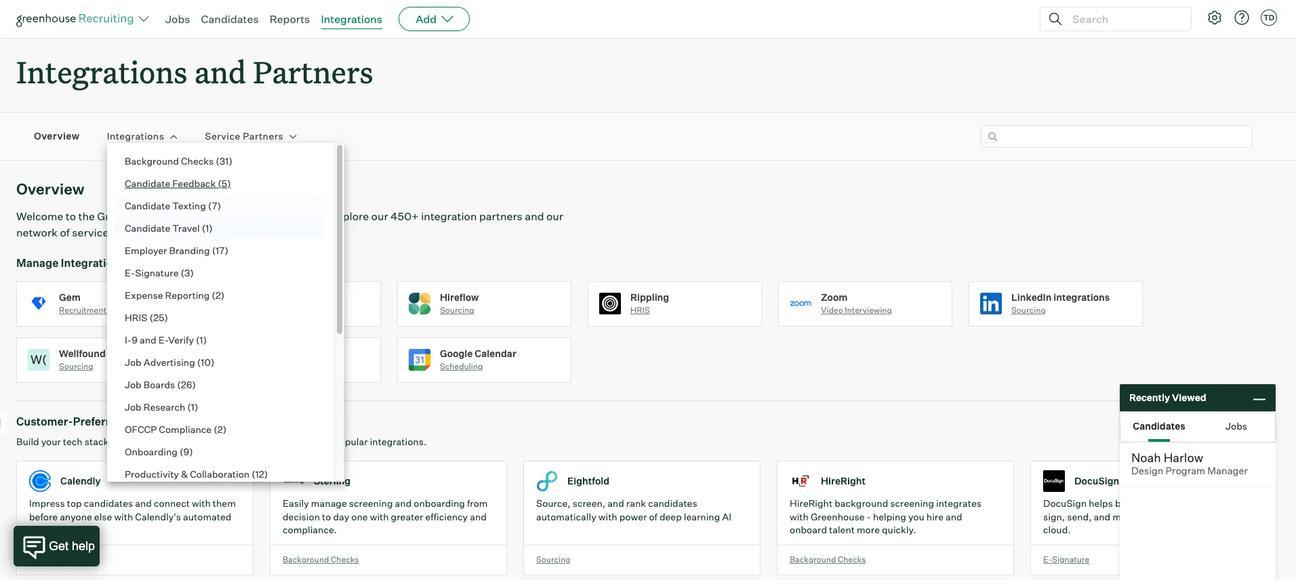 Task type: describe. For each thing, give the bounding box(es) containing it.
texting
[[172, 200, 206, 212]]

and inside the source, screen, and rank candidates automatically with power of deep learning ai
[[608, 498, 624, 509]]

menu containing background checks
[[107, 143, 335, 581]]

from inside easily manage screening and onboarding from decision to day one with greater efficiency and compliance.
[[467, 498, 488, 509]]

) for job research ( 1 )
[[195, 401, 198, 413]]

integration
[[421, 210, 477, 223]]

new
[[160, 226, 183, 240]]

hireflow sourcing
[[440, 291, 479, 315]]

harlow
[[1164, 450, 1204, 465]]

expense reporting ( 2 )
[[125, 290, 225, 301]]

screening for one
[[349, 498, 393, 509]]

( for signature
[[181, 267, 184, 279]]

( for checks
[[216, 155, 220, 167]]

hris ( 25 )
[[125, 312, 168, 323]]

) down customers
[[264, 469, 268, 480]]

a
[[271, 226, 277, 240]]

ofccp
[[125, 424, 157, 435]]

checks for hireright background screening integrates with greenhouse - helping you hire and onboard talent more quickly.
[[838, 555, 866, 565]]

the inside welcome to the greenhouse partnerships page where you can explore our 450+ integration partners and our network of service partners. new partners are just a click away.
[[78, 210, 95, 223]]

with inside easily manage screening and onboarding from decision to day one with greater efficiency and compliance.
[[370, 511, 389, 523]]

greenhouse inside 'hireright background screening integrates with greenhouse - helping you hire and onboard talent more quickly.'
[[811, 511, 865, 523]]

you inside welcome to the greenhouse partnerships page where you can explore our 450+ integration partners and our network of service partners. new partners are just a click away.
[[290, 210, 308, 223]]

greenhouse recruiting image
[[16, 11, 138, 27]]

of inside welcome to the greenhouse partnerships page where you can explore our 450+ integration partners and our network of service partners. new partners are just a click away.
[[60, 226, 70, 240]]

ai
[[722, 511, 732, 523]]

google
[[440, 348, 473, 359]]

of inside the source, screen, and rank candidates automatically with power of deep learning ai
[[649, 511, 658, 523]]

partners for customer-preferred partners
[[126, 415, 171, 429]]

more
[[857, 524, 880, 536]]

guidance,
[[132, 436, 176, 448]]

manage integrations
[[16, 256, 125, 270]]

candidate texting ( 7 )
[[125, 200, 221, 212]]

1 vertical spatial overview
[[16, 180, 85, 198]]

26
[[181, 379, 192, 391]]

docusign helps businesses easily and securely sign, send, and manage documents in the cloud.
[[1044, 498, 1251, 536]]

welcome
[[16, 210, 63, 223]]

) for job advertising ( 10 )
[[211, 357, 215, 368]]

partnerships
[[161, 210, 226, 223]]

noah harlow design program manager
[[1132, 450, 1249, 477]]

) for job boards ( 26 )
[[192, 379, 196, 391]]

1 for job research ( 1 )
[[191, 401, 195, 413]]

selecting
[[178, 436, 218, 448]]

1 vertical spatial 1
[[200, 334, 203, 346]]

job advertising ( 10 )
[[125, 357, 215, 368]]

calendly's
[[135, 511, 181, 523]]

service partners
[[205, 131, 284, 142]]

0 vertical spatial integrations link
[[321, 12, 383, 26]]

integrations down service
[[61, 256, 125, 270]]

the inside docusign helps businesses easily and securely sign, send, and manage documents in the cloud.
[[1213, 511, 1228, 523]]

candidates link
[[201, 12, 259, 26]]

partners for integrations and partners
[[253, 52, 373, 92]]

candidate for candidate texting ( 7 )
[[125, 200, 170, 212]]

1 for candidate travel ( 1 )
[[206, 222, 209, 234]]

w(
[[31, 352, 47, 367]]

add
[[416, 12, 437, 26]]

and inside impress top candidates and connect with them before anyone else with calendly's automated scheduling.
[[135, 498, 152, 509]]

sterling
[[314, 476, 351, 487]]

e-signature
[[1044, 555, 1090, 565]]

source, screen, and rank candidates automatically with power of deep learning ai
[[536, 498, 732, 523]]

hireflow
[[440, 291, 479, 303]]

integrations.
[[370, 436, 427, 448]]

marketing
[[108, 305, 147, 315]]

linkedin integrations sourcing
[[1012, 291, 1110, 315]]

build
[[16, 436, 39, 448]]

top
[[67, 498, 82, 509]]

and inside 'hireright background screening integrates with greenhouse - helping you hire and onboard talent more quickly.'
[[946, 511, 963, 523]]

background checks ( 31 )
[[125, 155, 233, 167]]

video
[[821, 305, 843, 315]]

collaboration
[[190, 469, 250, 480]]

1 vertical spatial scheduling
[[29, 555, 72, 565]]

1 vertical spatial partners
[[185, 226, 228, 240]]

-
[[867, 511, 871, 523]]

0 horizontal spatial hris
[[125, 312, 148, 323]]

configure image
[[1207, 9, 1223, 26]]

1 horizontal spatial our
[[371, 210, 388, 223]]

verify
[[168, 334, 194, 346]]

greater
[[391, 511, 424, 523]]

integrations for integrations and partners
[[16, 52, 187, 92]]

ofccp compliance ( 2 )
[[125, 424, 227, 435]]

) for candidate travel ( 1 )
[[209, 222, 213, 234]]

background checks for easily manage screening and onboarding from decision to day one with greater efficiency and compliance.
[[283, 555, 359, 565]]

zoom
[[821, 291, 848, 303]]

talent)
[[200, 348, 233, 359]]

power
[[620, 511, 647, 523]]

screen,
[[573, 498, 606, 509]]

efficiency
[[426, 511, 468, 523]]

sourcing down automatically at the left bottom
[[536, 555, 571, 565]]

explore
[[331, 210, 369, 223]]

5
[[222, 178, 227, 189]]

feedback
[[172, 178, 216, 189]]

talent
[[829, 524, 855, 536]]

productivity
[[125, 469, 179, 480]]

design
[[1132, 465, 1164, 477]]

boards
[[144, 379, 175, 391]]

expense
[[125, 290, 163, 301]]

docusign for docusign
[[1075, 476, 1120, 487]]

e- for e-signature
[[1044, 555, 1053, 565]]

candidate feedback ( 5 )
[[125, 178, 231, 189]]

hireright for hireright
[[821, 476, 866, 487]]

employer branding ( 17 )
[[125, 245, 229, 256]]

scheduling.
[[29, 524, 81, 536]]

hireright for hireright background screening integrates with greenhouse - helping you hire and onboard talent more quickly.
[[790, 498, 833, 509]]

( for travel
[[202, 222, 206, 234]]

quickly.
[[882, 524, 917, 536]]

compliance
[[159, 424, 212, 435]]

easily manage screening and onboarding from decision to day one with greater efficiency and compliance.
[[283, 498, 488, 536]]

recently
[[1130, 392, 1171, 404]]

sourcing inside 'wellfound (formerly angellist talent) sourcing'
[[59, 362, 93, 372]]

signature for e-signature ( 3 )
[[135, 267, 179, 279]]

rank
[[627, 498, 646, 509]]

) for employer branding ( 17 )
[[225, 245, 229, 256]]

service partners link
[[205, 130, 284, 143]]

viewed
[[1173, 392, 1207, 404]]

hris inside rippling hris
[[631, 305, 650, 315]]

1 horizontal spatial 9
[[183, 446, 189, 458]]

2 for expense reporting ( 2 )
[[216, 290, 221, 301]]

else
[[94, 511, 112, 523]]

reports
[[270, 12, 310, 26]]

( for texting
[[208, 200, 212, 212]]

candidates inside the source, screen, and rank candidates automatically with power of deep learning ai
[[648, 498, 698, 509]]

most
[[309, 436, 332, 448]]

) up i-9 and e-verify ( 1 )
[[164, 312, 168, 323]]

) for ofccp compliance ( 2 )
[[223, 424, 227, 435]]

( for feedback
[[218, 178, 222, 189]]

0 horizontal spatial checks
[[181, 155, 214, 167]]

0 vertical spatial partners
[[479, 210, 523, 223]]

0 horizontal spatial candidates
[[201, 12, 259, 26]]

e-signature ( 3 )
[[125, 267, 194, 279]]

wellfound
[[59, 348, 106, 359]]

2 horizontal spatial our
[[547, 210, 564, 223]]

i-9 and e-verify ( 1 )
[[125, 334, 207, 346]]

tech
[[63, 436, 83, 448]]



Task type: vqa. For each thing, say whether or not it's contained in the screenshot.
Average "Link" related to stage
no



Task type: locate. For each thing, give the bounding box(es) containing it.
gem recruitment marketing
[[59, 291, 147, 315]]

0 vertical spatial job
[[125, 357, 142, 368]]

) up "productivity & collaboration ( 12 )"
[[189, 446, 193, 458]]

9 up (formerly
[[132, 334, 138, 346]]

1 horizontal spatial partners
[[479, 210, 523, 223]]

) down 31
[[227, 178, 231, 189]]

1 horizontal spatial screening
[[891, 498, 935, 509]]

0 vertical spatial to
[[66, 210, 76, 223]]

(
[[216, 155, 220, 167], [218, 178, 222, 189], [208, 200, 212, 212], [202, 222, 206, 234], [212, 245, 216, 256], [181, 267, 184, 279], [212, 290, 216, 301], [150, 312, 153, 323], [196, 334, 200, 346], [197, 357, 201, 368], [177, 379, 181, 391], [187, 401, 191, 413], [214, 424, 217, 435], [180, 446, 183, 458], [252, 469, 255, 480]]

) up compliance at the left of page
[[195, 401, 198, 413]]

1 right travel
[[206, 222, 209, 234]]

to inside welcome to the greenhouse partnerships page where you can explore our 450+ integration partners and our network of service partners. new partners are just a click away.
[[66, 210, 76, 223]]

cloud.
[[1044, 524, 1071, 536]]

3 job from the top
[[125, 401, 142, 413]]

0 horizontal spatial scheduling
[[29, 555, 72, 565]]

checks for easily manage screening and onboarding from decision to day one with greater efficiency and compliance.
[[331, 555, 359, 565]]

menu
[[107, 143, 335, 581]]

with right the else
[[114, 511, 133, 523]]

of left deep
[[649, 511, 658, 523]]

candidate for candidate feedback ( 5 )
[[125, 178, 170, 189]]

background up candidate feedback ( 5 ) on the left top
[[125, 155, 179, 167]]

customers
[[260, 436, 307, 448]]

reports link
[[270, 12, 310, 26]]

0 horizontal spatial of
[[60, 226, 70, 240]]

candidates down recently viewed
[[1133, 420, 1186, 432]]

31
[[220, 155, 229, 167]]

helping
[[873, 511, 907, 523]]

calendly
[[60, 476, 101, 487]]

1 candidates from the left
[[84, 498, 133, 509]]

1 horizontal spatial scheduling
[[440, 362, 483, 372]]

0 vertical spatial 9
[[132, 334, 138, 346]]

integrations
[[321, 12, 383, 26], [16, 52, 187, 92], [107, 131, 164, 142], [61, 256, 125, 270]]

sign,
[[1044, 511, 1065, 523]]

1 horizontal spatial from
[[467, 498, 488, 509]]

screening inside easily manage screening and onboarding from decision to day one with greater efficiency and compliance.
[[349, 498, 393, 509]]

2 screening from the left
[[891, 498, 935, 509]]

2 candidate from the top
[[125, 200, 170, 212]]

2 horizontal spatial e-
[[1044, 555, 1053, 565]]

onboarding ( 9 )
[[125, 446, 193, 458]]

integrates
[[937, 498, 982, 509]]

1 horizontal spatial of
[[649, 511, 658, 523]]

td
[[1264, 13, 1275, 22]]

integrations down "greenhouse recruiting" 'image'
[[16, 52, 187, 92]]

1 vertical spatial partners
[[243, 131, 284, 142]]

with right stack
[[111, 436, 130, 448]]

scheduling inside google calendar scheduling
[[440, 362, 483, 372]]

integrations link up the background checks ( 31 )
[[107, 130, 164, 143]]

1 vertical spatial e-
[[158, 334, 168, 346]]

1 vertical spatial job
[[125, 379, 142, 391]]

productivity & collaboration ( 12 )
[[125, 469, 268, 480]]

overview link
[[34, 130, 80, 143]]

1 vertical spatial you
[[909, 511, 925, 523]]

partners right the integration
[[479, 210, 523, 223]]

0 horizontal spatial integrations link
[[107, 130, 164, 143]]

and inside welcome to the greenhouse partnerships page where you can explore our 450+ integration partners and our network of service partners. new partners are just a click away.
[[525, 210, 544, 223]]

of left service
[[60, 226, 70, 240]]

with right 'one'
[[370, 511, 389, 523]]

2 for ofccp compliance ( 2 )
[[217, 424, 223, 435]]

background for easily manage screening and onboarding from decision to day one with greater efficiency and compliance.
[[283, 555, 329, 565]]

with up automated
[[192, 498, 211, 509]]

jobs
[[165, 12, 190, 26]]

1 job from the top
[[125, 357, 142, 368]]

0 horizontal spatial partners
[[185, 226, 228, 240]]

(formerly
[[108, 348, 151, 359]]

docusign inside docusign helps businesses easily and securely sign, send, and manage documents in the cloud.
[[1044, 498, 1087, 509]]

decision
[[283, 511, 320, 523]]

3
[[184, 267, 190, 279]]

onboard
[[790, 524, 827, 536]]

1 horizontal spatial hris
[[631, 305, 650, 315]]

2 horizontal spatial 1
[[206, 222, 209, 234]]

from right selecting
[[220, 436, 241, 448]]

e- up 'angellist'
[[158, 334, 168, 346]]

day
[[333, 511, 349, 523]]

1 vertical spatial candidate
[[125, 200, 170, 212]]

1 horizontal spatial checks
[[331, 555, 359, 565]]

0 vertical spatial e-
[[125, 267, 135, 279]]

) down the job advertising ( 10 ) on the left of the page
[[192, 379, 196, 391]]

0 vertical spatial docusign
[[1075, 476, 1120, 487]]

0 horizontal spatial 1
[[191, 401, 195, 413]]

screening for hire
[[891, 498, 935, 509]]

signature for e-signature
[[1053, 555, 1090, 565]]

reporting
[[165, 290, 210, 301]]

partners down reports link
[[253, 52, 373, 92]]

hris down rippling
[[631, 305, 650, 315]]

learning
[[684, 511, 720, 523]]

0 vertical spatial the
[[78, 210, 95, 223]]

checks up the feedback
[[181, 155, 214, 167]]

candidate up employer in the left top of the page
[[125, 222, 170, 234]]

you inside 'hireright background screening integrates with greenhouse - helping you hire and onboard talent more quickly.'
[[909, 511, 925, 523]]

customer-preferred partners
[[16, 415, 171, 429]]

3 candidate from the top
[[125, 222, 170, 234]]

( for research
[[187, 401, 191, 413]]

job for job boards ( 26 )
[[125, 379, 142, 391]]

partners right service
[[243, 131, 284, 142]]

1 up talent)
[[200, 334, 203, 346]]

0 vertical spatial 2
[[216, 290, 221, 301]]

with up onboard
[[790, 511, 809, 523]]

background checks
[[283, 555, 359, 565], [790, 555, 866, 565]]

the
[[78, 210, 95, 223], [1213, 511, 1228, 523]]

job for job advertising ( 10 )
[[125, 357, 142, 368]]

to inside easily manage screening and onboarding from decision to day one with greater efficiency and compliance.
[[322, 511, 331, 523]]

9 down compliance at the left of page
[[183, 446, 189, 458]]

0 horizontal spatial background
[[125, 155, 179, 167]]

background for hireright background screening integrates with greenhouse - helping you hire and onboard talent more quickly.
[[790, 555, 837, 565]]

greenhouse up partners.
[[97, 210, 159, 223]]

from up efficiency
[[467, 498, 488, 509]]

) for expense reporting ( 2 )
[[221, 290, 225, 301]]

to up service
[[66, 210, 76, 223]]

background checks for hireright background screening integrates with greenhouse - helping you hire and onboard talent more quickly.
[[790, 555, 866, 565]]

hireright inside 'hireright background screening integrates with greenhouse - helping you hire and onboard talent more quickly.'
[[790, 498, 833, 509]]

job for job research ( 1 )
[[125, 401, 142, 413]]

0 horizontal spatial e-
[[125, 267, 135, 279]]

job up ofccp
[[125, 401, 142, 413]]

e- for e-signature ( 3 )
[[125, 267, 135, 279]]

with inside 'hireright background screening integrates with greenhouse - helping you hire and onboard talent more quickly.'
[[790, 511, 809, 523]]

background down onboard
[[790, 555, 837, 565]]

candidate
[[125, 178, 170, 189], [125, 200, 170, 212], [125, 222, 170, 234]]

candidates up deep
[[648, 498, 698, 509]]

0 horizontal spatial 9
[[132, 334, 138, 346]]

with inside the source, screen, and rank candidates automatically with power of deep learning ai
[[599, 511, 618, 523]]

background
[[125, 155, 179, 167], [283, 555, 329, 565], [790, 555, 837, 565]]

manage up day
[[311, 498, 347, 509]]

( for compliance
[[214, 424, 217, 435]]

) for background checks ( 31 )
[[229, 155, 233, 167]]

calendar
[[475, 348, 517, 359]]

1 vertical spatial candidates
[[1133, 420, 1186, 432]]

integrations for integrations link to the top
[[321, 12, 383, 26]]

0 horizontal spatial screening
[[349, 498, 393, 509]]

) right 'angellist'
[[211, 357, 215, 368]]

you left hire
[[909, 511, 925, 523]]

hireright up background
[[821, 476, 866, 487]]

0 horizontal spatial candidates
[[84, 498, 133, 509]]

0 horizontal spatial background checks
[[283, 555, 359, 565]]

) up "build your tech stack with guidance, selecting from our customers most popular integrations."
[[223, 424, 227, 435]]

welcome to the greenhouse partnerships page where you can explore our 450+ integration partners and our network of service partners. new partners are just a click away.
[[16, 210, 564, 240]]

to left day
[[322, 511, 331, 523]]

0 horizontal spatial greenhouse
[[97, 210, 159, 223]]

0 vertical spatial partners
[[253, 52, 373, 92]]

greenhouse up talent
[[811, 511, 865, 523]]

and
[[194, 52, 246, 92], [525, 210, 544, 223], [140, 334, 156, 346], [135, 498, 152, 509], [395, 498, 412, 509], [608, 498, 624, 509], [1195, 498, 1212, 509], [470, 511, 487, 523], [946, 511, 963, 523], [1094, 511, 1111, 523]]

2 background checks from the left
[[790, 555, 866, 565]]

integrations and partners
[[16, 52, 373, 92]]

7
[[212, 200, 218, 212]]

Search text field
[[1069, 9, 1179, 29]]

1 horizontal spatial to
[[322, 511, 331, 523]]

screening inside 'hireright background screening integrates with greenhouse - helping you hire and onboard talent more quickly.'
[[891, 498, 935, 509]]

1 horizontal spatial background
[[283, 555, 329, 565]]

( for reporting
[[212, 290, 216, 301]]

2 horizontal spatial background
[[790, 555, 837, 565]]

noah
[[1132, 450, 1162, 465]]

1 horizontal spatial integrations link
[[321, 12, 383, 26]]

integrations for left integrations link
[[107, 131, 164, 142]]

hireright up onboard
[[790, 498, 833, 509]]

1 horizontal spatial you
[[909, 511, 925, 523]]

1 vertical spatial greenhouse
[[811, 511, 865, 523]]

signature down employer in the left top of the page
[[135, 267, 179, 279]]

0 horizontal spatial signature
[[135, 267, 179, 279]]

1 vertical spatial from
[[467, 498, 488, 509]]

e- up expense at the left of the page
[[125, 267, 135, 279]]

can
[[310, 210, 329, 223]]

e- down cloud.
[[1044, 555, 1053, 565]]

page
[[229, 210, 254, 223]]

travel
[[172, 222, 200, 234]]

1 horizontal spatial background checks
[[790, 555, 866, 565]]

docusign up 'sign,'
[[1044, 498, 1087, 509]]

1 vertical spatial the
[[1213, 511, 1228, 523]]

1 vertical spatial manage
[[1113, 511, 1149, 523]]

0 vertical spatial of
[[60, 226, 70, 240]]

0 vertical spatial 1
[[206, 222, 209, 234]]

0 vertical spatial candidates
[[201, 12, 259, 26]]

automatically
[[536, 511, 597, 523]]

450+
[[391, 210, 419, 223]]

employer
[[125, 245, 167, 256]]

0 horizontal spatial the
[[78, 210, 95, 223]]

1 horizontal spatial the
[[1213, 511, 1228, 523]]

( for advertising
[[197, 357, 201, 368]]

signature down cloud.
[[1053, 555, 1090, 565]]

2 up "build your tech stack with guidance, selecting from our customers most popular integrations."
[[217, 424, 223, 435]]

0 vertical spatial you
[[290, 210, 308, 223]]

0 horizontal spatial manage
[[311, 498, 347, 509]]

job left the boards
[[125, 379, 142, 391]]

1 vertical spatial hireright
[[790, 498, 833, 509]]

source,
[[536, 498, 571, 509]]

0 vertical spatial signature
[[135, 267, 179, 279]]

away.
[[305, 226, 334, 240]]

2 vertical spatial candidate
[[125, 222, 170, 234]]

1 down 26
[[191, 401, 195, 413]]

) down 7
[[209, 222, 213, 234]]

docusign
[[1075, 476, 1120, 487], [1044, 498, 1087, 509]]

1 horizontal spatial candidates
[[1133, 420, 1186, 432]]

1 vertical spatial 9
[[183, 446, 189, 458]]

integrations link right reports link
[[321, 12, 383, 26]]

with down screen,
[[599, 511, 618, 523]]

integrations up the background checks ( 31 )
[[107, 131, 164, 142]]

) up talent)
[[203, 334, 207, 346]]

greenhouse
[[97, 210, 159, 223], [811, 511, 865, 523]]

0 vertical spatial overview
[[34, 131, 80, 142]]

( for boards
[[177, 379, 181, 391]]

sourcing down wellfound
[[59, 362, 93, 372]]

td button
[[1259, 7, 1280, 28]]

0 horizontal spatial to
[[66, 210, 76, 223]]

0 vertical spatial manage
[[311, 498, 347, 509]]

candidate for candidate travel ( 1 )
[[125, 222, 170, 234]]

1 screening from the left
[[349, 498, 393, 509]]

sourcing inside linkedin integrations sourcing
[[1012, 305, 1046, 315]]

compliance.
[[283, 524, 337, 536]]

None text field
[[981, 125, 1253, 148]]

the right in
[[1213, 511, 1228, 523]]

manage inside easily manage screening and onboarding from decision to day one with greater efficiency and compliance.
[[311, 498, 347, 509]]

service
[[205, 131, 241, 142]]

1 horizontal spatial candidates
[[648, 498, 698, 509]]

manage
[[16, 256, 59, 270]]

1 vertical spatial docusign
[[1044, 498, 1087, 509]]

1 horizontal spatial signature
[[1053, 555, 1090, 565]]

sourcing down linkedin
[[1012, 305, 1046, 315]]

checks
[[181, 155, 214, 167], [331, 555, 359, 565], [838, 555, 866, 565]]

you up click
[[290, 210, 308, 223]]

greenhouse inside welcome to the greenhouse partnerships page where you can explore our 450+ integration partners and our network of service partners. new partners are just a click away.
[[97, 210, 159, 223]]

) for candidate feedback ( 5 )
[[227, 178, 231, 189]]

0 horizontal spatial you
[[290, 210, 308, 223]]

candidates right "jobs" link at the top left of page
[[201, 12, 259, 26]]

2 job from the top
[[125, 379, 142, 391]]

manage inside docusign helps businesses easily and securely sign, send, and manage documents in the cloud.
[[1113, 511, 1149, 523]]

scheduling down 'google'
[[440, 362, 483, 372]]

2 candidates from the left
[[648, 498, 698, 509]]

research
[[144, 401, 185, 413]]

sourcing inside hireflow sourcing
[[440, 305, 475, 315]]

hireright background screening integrates with greenhouse - helping you hire and onboard talent more quickly.
[[790, 498, 982, 536]]

1 background checks from the left
[[283, 555, 359, 565]]

docusign up helps
[[1075, 476, 1120, 487]]

partners down partnerships
[[185, 226, 228, 240]]

network
[[16, 226, 58, 240]]

1 vertical spatial of
[[649, 511, 658, 523]]

partners.
[[111, 226, 158, 240]]

) right reporting
[[221, 290, 225, 301]]

checks down day
[[331, 555, 359, 565]]

1 horizontal spatial e-
[[158, 334, 168, 346]]

1 vertical spatial integrations link
[[107, 130, 164, 143]]

0 vertical spatial hireright
[[821, 476, 866, 487]]

) for candidate texting ( 7 )
[[218, 200, 221, 212]]

0 horizontal spatial from
[[220, 436, 241, 448]]

2 vertical spatial job
[[125, 401, 142, 413]]

background down compliance.
[[283, 555, 329, 565]]

them
[[213, 498, 236, 509]]

where
[[256, 210, 287, 223]]

0 vertical spatial candidate
[[125, 178, 170, 189]]

hris left 25
[[125, 312, 148, 323]]

0 vertical spatial greenhouse
[[97, 210, 159, 223]]

2 vertical spatial e-
[[1044, 555, 1053, 565]]

one
[[352, 511, 368, 523]]

impress top candidates and connect with them before anyone else with calendly's automated scheduling.
[[29, 498, 236, 536]]

2 horizontal spatial checks
[[838, 555, 866, 565]]

checks down talent
[[838, 555, 866, 565]]

candidates up the else
[[84, 498, 133, 509]]

manage down businesses
[[1113, 511, 1149, 523]]

) down service
[[229, 155, 233, 167]]

easily
[[283, 498, 309, 509]]

service
[[72, 226, 109, 240]]

zoom video interviewing
[[821, 291, 892, 315]]

docusign for docusign helps businesses easily and securely sign, send, and manage documents in the cloud.
[[1044, 498, 1087, 509]]

( for branding
[[212, 245, 216, 256]]

2 right reporting
[[216, 290, 221, 301]]

recruitment
[[59, 305, 106, 315]]

candidate up partners.
[[125, 200, 170, 212]]

screening up 'one'
[[349, 498, 393, 509]]

google calendar scheduling
[[440, 348, 517, 372]]

1 horizontal spatial greenhouse
[[811, 511, 865, 523]]

1 vertical spatial signature
[[1053, 555, 1090, 565]]

integrations right reports link
[[321, 12, 383, 26]]

i-
[[125, 334, 132, 346]]

screening up helping
[[891, 498, 935, 509]]

the up service
[[78, 210, 95, 223]]

) down branding
[[190, 267, 194, 279]]

&
[[181, 469, 188, 480]]

candidates inside impress top candidates and connect with them before anyone else with calendly's automated scheduling.
[[84, 498, 133, 509]]

background checks down talent
[[790, 555, 866, 565]]

1 candidate from the top
[[125, 178, 170, 189]]

scheduling down scheduling. at the left
[[29, 555, 72, 565]]

) down page
[[225, 245, 229, 256]]

recently viewed
[[1130, 392, 1207, 404]]

click
[[279, 226, 302, 240]]

0 vertical spatial from
[[220, 436, 241, 448]]

1 vertical spatial to
[[322, 511, 331, 523]]

job down i-
[[125, 357, 142, 368]]

background checks down compliance.
[[283, 555, 359, 565]]

1 horizontal spatial 1
[[200, 334, 203, 346]]

2 vertical spatial 1
[[191, 401, 195, 413]]

sourcing down hireflow
[[440, 305, 475, 315]]

advertising
[[144, 357, 195, 368]]

of
[[60, 226, 70, 240], [649, 511, 658, 523]]

1 horizontal spatial manage
[[1113, 511, 1149, 523]]

0 horizontal spatial our
[[243, 436, 258, 448]]

) for e-signature ( 3 )
[[190, 267, 194, 279]]

candidate up candidate texting ( 7 ) in the top of the page
[[125, 178, 170, 189]]

just
[[249, 226, 268, 240]]

1 vertical spatial 2
[[217, 424, 223, 435]]

) left page
[[218, 200, 221, 212]]

partners down job research ( 1 )
[[126, 415, 171, 429]]

0 vertical spatial scheduling
[[440, 362, 483, 372]]

branding
[[169, 245, 210, 256]]

2 vertical spatial partners
[[126, 415, 171, 429]]

our
[[371, 210, 388, 223], [547, 210, 564, 223], [243, 436, 258, 448]]

manage
[[311, 498, 347, 509], [1113, 511, 1149, 523]]



